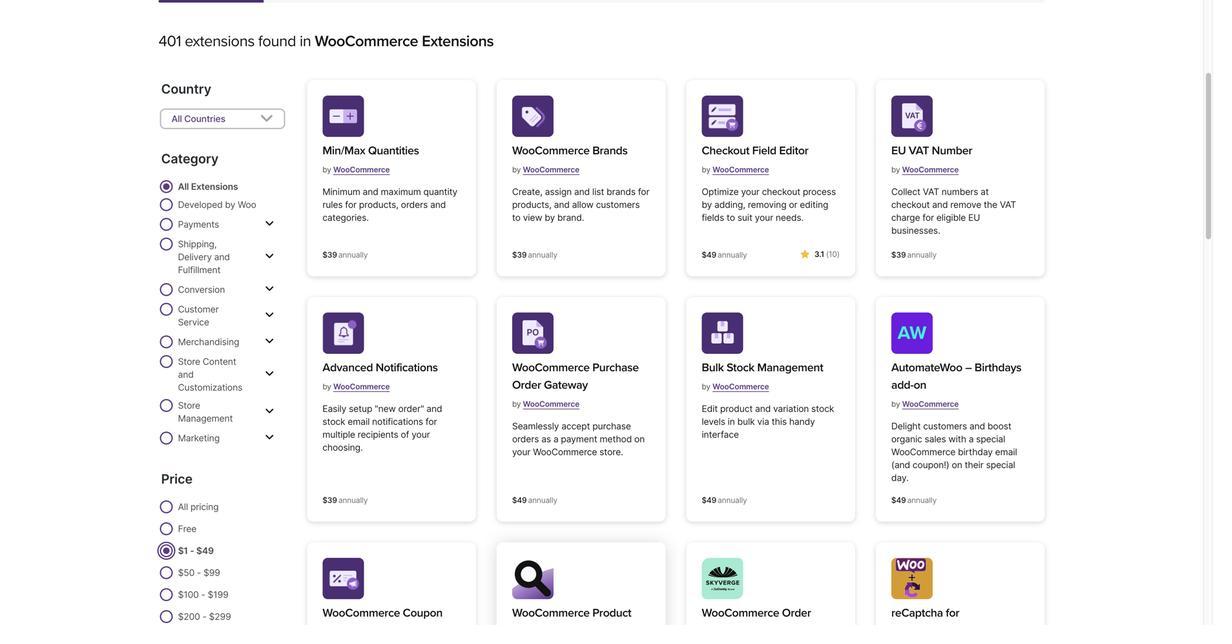 Task type: locate. For each thing, give the bounding box(es) containing it.
2 vertical spatial all
[[178, 502, 188, 513]]

by down min/max
[[323, 165, 331, 174]]

- left $199
[[201, 590, 205, 601]]

your inside easily setup "new order" and stock email notifications for multiple recipients of your choosing.
[[412, 429, 430, 440]]

0 horizontal spatial order
[[512, 378, 541, 392]]

$39 annually down the 'choosing.'
[[323, 496, 368, 505]]

woo
[[238, 199, 256, 210]]

woocommerce link up delight
[[903, 395, 959, 414]]

woocommerce link down eu vat number link
[[903, 160, 959, 180]]

in
[[300, 32, 311, 51], [728, 417, 735, 427]]

and up fulfillment
[[214, 252, 230, 263]]

min/max quantities link
[[323, 142, 419, 160]]

1 horizontal spatial extensions
[[422, 32, 494, 51]]

purchase
[[593, 421, 631, 432]]

0 horizontal spatial customers
[[596, 199, 640, 210]]

by up create,
[[512, 165, 521, 174]]

content
[[203, 356, 236, 367]]

2 vertical spatial vat
[[1000, 199, 1017, 210]]

by for advanced notifications
[[323, 382, 331, 392]]

1 horizontal spatial products,
[[512, 199, 552, 210]]

order inside "woocommerce purchase order gateway"
[[512, 378, 541, 392]]

to for checkout
[[727, 212, 735, 223]]

stock up handy in the right bottom of the page
[[812, 404, 834, 415]]

special down the boost
[[977, 434, 1006, 445]]

by woocommerce for notifications
[[323, 382, 390, 392]]

1 horizontal spatial email
[[996, 447, 1018, 458]]

by for checkout field editor
[[702, 165, 711, 174]]

1 horizontal spatial on
[[914, 378, 927, 392]]

0 vertical spatial orders
[[401, 199, 428, 210]]

1 show subcategories image from the top
[[265, 284, 274, 294]]

orders down maximum
[[401, 199, 428, 210]]

management
[[758, 361, 824, 375], [178, 413, 233, 424]]

store content and customizations
[[178, 356, 243, 393]]

0 vertical spatial management
[[758, 361, 824, 375]]

for inside 'recaptcha for woocommerce'
[[946, 606, 960, 620]]

for
[[638, 186, 650, 197], [345, 199, 357, 210], [923, 212, 934, 223], [426, 417, 437, 427], [946, 606, 960, 620]]

1 horizontal spatial customers
[[924, 421, 967, 432]]

by down add-
[[892, 400, 901, 409]]

on inside automatewoo – birthdays add-on
[[914, 378, 927, 392]]

your down the seamlessly
[[512, 447, 531, 458]]

products, inside minimum and maximum quantity rules for products, orders and categories.
[[359, 199, 399, 210]]

email
[[348, 417, 370, 427], [996, 447, 1018, 458]]

- right $50
[[197, 568, 201, 579]]

store inside store content and customizations
[[178, 356, 200, 367]]

1 vertical spatial management
[[178, 413, 233, 424]]

woocommerce link for quantities
[[333, 160, 390, 180]]

show subcategories image for payments
[[265, 219, 274, 229]]

and up customizations
[[178, 369, 194, 380]]

4 show subcategories image from the top
[[265, 406, 274, 417]]

by up collect
[[892, 165, 901, 174]]

and up via
[[755, 404, 771, 415]]

woocommerce inside seamlessly accept purchase orders as a payment method on your woocommerce store.
[[533, 447, 597, 458]]

by woocommerce down min/max
[[323, 165, 390, 174]]

or
[[789, 199, 798, 210]]

401
[[159, 32, 181, 51]]

woocommerce link down stock
[[713, 377, 769, 397]]

1 vertical spatial eu
[[969, 212, 981, 223]]

by for eu vat number
[[892, 165, 901, 174]]

customer service
[[178, 304, 219, 328]]

for up categories.
[[345, 199, 357, 210]]

eligible
[[937, 212, 966, 223]]

$49 annually for automatewoo – birthdays add-on
[[892, 496, 937, 505]]

1 horizontal spatial in
[[728, 417, 735, 427]]

4 show subcategories image from the top
[[265, 433, 274, 443]]

all for category
[[178, 181, 189, 192]]

- right $1
[[190, 546, 194, 557]]

1 vertical spatial store
[[178, 400, 200, 411]]

store down merchandising
[[178, 356, 200, 367]]

0 vertical spatial all
[[172, 113, 182, 124]]

show subcategories image
[[265, 284, 274, 294], [265, 310, 274, 321], [265, 369, 274, 379], [265, 433, 274, 443]]

0 horizontal spatial products,
[[359, 199, 399, 210]]

woocommerce inside woocommerce coupon campaigns
[[323, 606, 400, 620]]

1 vertical spatial checkout
[[892, 199, 930, 210]]

orders
[[401, 199, 428, 210], [512, 434, 539, 445]]

- for $1
[[190, 546, 194, 557]]

and inside shipping, delivery and fulfillment
[[214, 252, 230, 263]]

"new
[[375, 404, 396, 415]]

0 vertical spatial order
[[512, 378, 541, 392]]

a
[[554, 434, 559, 445], [969, 434, 974, 445]]

by woocommerce up assign at the left of the page
[[512, 165, 580, 174]]

management up variation
[[758, 361, 824, 375]]

minimum
[[323, 186, 360, 197]]

all left the countries
[[172, 113, 182, 124]]

and right order"
[[427, 404, 442, 415]]

by right view
[[545, 212, 555, 223]]

by woocommerce down stock
[[702, 382, 769, 392]]

2 store from the top
[[178, 400, 200, 411]]

$1
[[178, 546, 188, 557]]

$39 annually down businesses. at the top of page
[[892, 250, 937, 260]]

0 vertical spatial checkout
[[762, 186, 801, 197]]

by for min/max quantities
[[323, 165, 331, 174]]

0 vertical spatial eu
[[892, 144, 906, 158]]

woocommerce link down checkout field editor link
[[713, 160, 769, 180]]

minimum and maximum quantity rules for products, orders and categories.
[[323, 186, 458, 223]]

2 horizontal spatial on
[[952, 460, 963, 471]]

0 vertical spatial vat
[[909, 144, 929, 158]]

$99
[[204, 568, 220, 579]]

management up marketing
[[178, 413, 233, 424]]

$49 for woocommerce purchase order gateway
[[512, 496, 527, 505]]

woocommerce order status manager link
[[702, 605, 840, 626]]

extensions
[[422, 32, 494, 51], [191, 181, 238, 192]]

3.1
[[815, 250, 825, 259]]

on down automatewoo
[[914, 378, 927, 392]]

to for woocommerce
[[512, 212, 521, 223]]

woocommerce link down gateway
[[523, 395, 580, 414]]

401 extensions found in woocommerce extensions
[[159, 32, 494, 51]]

1 vertical spatial email
[[996, 447, 1018, 458]]

store
[[178, 356, 200, 367], [178, 400, 200, 411]]

all up developed
[[178, 181, 189, 192]]

store for store content and customizations
[[178, 356, 200, 367]]

woocommerce product search link
[[512, 605, 650, 626]]

$1 - $49
[[178, 546, 214, 557]]

1 horizontal spatial eu
[[969, 212, 981, 223]]

all extensions
[[178, 181, 238, 192]]

0 horizontal spatial a
[[554, 434, 559, 445]]

orders down the seamlessly
[[512, 434, 539, 445]]

1 vertical spatial on
[[635, 434, 645, 445]]

the
[[984, 199, 998, 210]]

1 a from the left
[[554, 434, 559, 445]]

easily
[[323, 404, 347, 415]]

on inside seamlessly accept purchase orders as a payment method on your woocommerce store.
[[635, 434, 645, 445]]

- for $200
[[203, 612, 207, 623]]

woocommerce purchase order gateway link
[[512, 359, 650, 394]]

a right "as"
[[554, 434, 559, 445]]

products, for min/max
[[359, 199, 399, 210]]

price
[[161, 471, 193, 487]]

for up businesses. at the top of page
[[923, 212, 934, 223]]

$39 annually down categories.
[[323, 250, 368, 260]]

0 vertical spatial store
[[178, 356, 200, 367]]

your up removing
[[741, 186, 760, 197]]

special right the their
[[987, 460, 1016, 471]]

3 show subcategories image from the top
[[265, 336, 274, 347]]

eu up collect
[[892, 144, 906, 158]]

$39 annually for min/max
[[323, 250, 368, 260]]

$39 down view
[[512, 250, 527, 260]]

by woocommerce for quantities
[[323, 165, 390, 174]]

by woocommerce up delight
[[892, 400, 959, 409]]

by up easily
[[323, 382, 331, 392]]

–
[[966, 361, 972, 375]]

checkout down collect
[[892, 199, 930, 210]]

by for woocommerce purchase order gateway
[[512, 400, 521, 409]]

by woocommerce up the seamlessly
[[512, 400, 580, 409]]

customers inside create, assign and list brands for products, and allow customers to view by brand.
[[596, 199, 640, 210]]

for right notifications
[[426, 417, 437, 427]]

0 vertical spatial customers
[[596, 199, 640, 210]]

vat right the the
[[1000, 199, 1017, 210]]

store down customizations
[[178, 400, 200, 411]]

2 show subcategories image from the top
[[265, 251, 274, 262]]

by up fields
[[702, 199, 712, 210]]

woocommerce coupon campaigns
[[323, 606, 443, 626]]

annually for woocommerce purchase order gateway
[[528, 496, 558, 505]]

1 horizontal spatial stock
[[812, 404, 834, 415]]

0 horizontal spatial eu
[[892, 144, 906, 158]]

payments
[[178, 219, 219, 230]]

edit
[[702, 404, 718, 415]]

and down assign at the left of the page
[[554, 199, 570, 210]]

1 vertical spatial stock
[[323, 417, 345, 427]]

$49 annually
[[702, 250, 747, 260], [512, 496, 558, 505], [702, 496, 747, 505], [892, 496, 937, 505]]

1 horizontal spatial order
[[782, 606, 811, 620]]

all left pricing
[[178, 502, 188, 513]]

organic
[[892, 434, 923, 445]]

show subcategories image for shipping, delivery and fulfillment
[[265, 251, 274, 262]]

and up eligible
[[933, 199, 948, 210]]

to down adding,
[[727, 212, 735, 223]]

$50
[[178, 568, 195, 579]]

your down removing
[[755, 212, 774, 223]]

product
[[720, 404, 753, 415]]

by woocommerce down eu vat number link
[[892, 165, 959, 174]]

- for $100
[[201, 590, 205, 601]]

$39 down businesses. at the top of page
[[892, 250, 906, 260]]

merchandising
[[178, 337, 239, 348]]

eu inside collect vat numbers at checkout and remove the vat charge for eligible eu businesses.
[[969, 212, 981, 223]]

min/max
[[323, 144, 366, 158]]

by up the seamlessly
[[512, 400, 521, 409]]

pricing
[[191, 502, 219, 513]]

$49 annually for woocommerce purchase order gateway
[[512, 496, 558, 505]]

and inside easily setup "new order" and stock email notifications for multiple recipients of your choosing.
[[427, 404, 442, 415]]

vat
[[909, 144, 929, 158], [923, 186, 940, 197], [1000, 199, 1017, 210]]

0 horizontal spatial checkout
[[762, 186, 801, 197]]

assign
[[545, 186, 572, 197]]

- for $50
[[197, 568, 201, 579]]

variation
[[774, 404, 809, 415]]

products, for woocommerce
[[512, 199, 552, 210]]

to inside create, assign and list brands for products, and allow customers to view by brand.
[[512, 212, 521, 223]]

products, down maximum
[[359, 199, 399, 210]]

products, inside create, assign and list brands for products, and allow customers to view by brand.
[[512, 199, 552, 210]]

$39 annually down view
[[512, 250, 558, 260]]

0 horizontal spatial orders
[[401, 199, 428, 210]]

email down setup
[[348, 417, 370, 427]]

0 horizontal spatial on
[[635, 434, 645, 445]]

to inside optimize your checkout process by adding, removing or editing fields to suit your needs.
[[727, 212, 735, 223]]

stock inside edit product and variation stock levels in bulk via this handy interface
[[812, 404, 834, 415]]

2 products, from the left
[[512, 199, 552, 210]]

customers up sales
[[924, 421, 967, 432]]

a up birthday
[[969, 434, 974, 445]]

stock down easily
[[323, 417, 345, 427]]

$199
[[208, 590, 229, 601]]

categories.
[[323, 212, 369, 223]]

customer
[[178, 304, 219, 315]]

2 a from the left
[[969, 434, 974, 445]]

by for automatewoo – birthdays add-on
[[892, 400, 901, 409]]

woocommerce link down min/max quantities link
[[333, 160, 390, 180]]

and inside collect vat numbers at checkout and remove the vat charge for eligible eu businesses.
[[933, 199, 948, 210]]

by woocommerce for vat
[[892, 165, 959, 174]]

recaptcha
[[892, 606, 943, 620]]

for right recaptcha
[[946, 606, 960, 620]]

and up allow
[[574, 186, 590, 197]]

on right method
[[635, 434, 645, 445]]

by up optimize
[[702, 165, 711, 174]]

needs.
[[776, 212, 804, 223]]

by down bulk
[[702, 382, 711, 392]]

1 vertical spatial order
[[782, 606, 811, 620]]

woocommerce link up assign at the left of the page
[[523, 160, 580, 180]]

1 vertical spatial special
[[987, 460, 1016, 471]]

seamlessly
[[512, 421, 559, 432]]

1 vertical spatial in
[[728, 417, 735, 427]]

woocommerce link up setup
[[333, 377, 390, 397]]

$39
[[323, 250, 337, 260], [512, 250, 527, 260], [892, 250, 906, 260], [323, 496, 337, 505]]

1 vertical spatial extensions
[[191, 181, 238, 192]]

$39 annually
[[323, 250, 368, 260], [512, 250, 558, 260], [892, 250, 937, 260], [323, 496, 368, 505]]

0 horizontal spatial email
[[348, 417, 370, 427]]

accept
[[562, 421, 590, 432]]

1 horizontal spatial checkout
[[892, 199, 930, 210]]

1 vertical spatial orders
[[512, 434, 539, 445]]

on left the their
[[952, 460, 963, 471]]

0 vertical spatial email
[[348, 417, 370, 427]]

0 horizontal spatial stock
[[323, 417, 345, 427]]

products, up view
[[512, 199, 552, 210]]

a inside seamlessly accept purchase orders as a payment method on your woocommerce store.
[[554, 434, 559, 445]]

0 vertical spatial stock
[[812, 404, 834, 415]]

checkout up or
[[762, 186, 801, 197]]

notifications
[[372, 417, 423, 427]]

products,
[[359, 199, 399, 210], [512, 199, 552, 210]]

vat for eu
[[909, 144, 929, 158]]

1 products, from the left
[[359, 199, 399, 210]]

gateway
[[544, 378, 588, 392]]

10
[[829, 250, 837, 259]]

collect vat numbers at checkout and remove the vat charge for eligible eu businesses.
[[892, 186, 1017, 236]]

for inside create, assign and list brands for products, and allow customers to view by brand.
[[638, 186, 650, 197]]

fulfillment
[[178, 265, 221, 276]]

1 horizontal spatial orders
[[512, 434, 539, 445]]

at
[[981, 186, 989, 197]]

create, assign and list brands for products, and allow customers to view by brand.
[[512, 186, 650, 223]]

store inside store management
[[178, 400, 200, 411]]

method
[[600, 434, 632, 445]]

$39 annually for advanced
[[323, 496, 368, 505]]

$39 down the 'choosing.'
[[323, 496, 337, 505]]

and left the boost
[[970, 421, 986, 432]]

all inside field
[[172, 113, 182, 124]]

and down quantity
[[430, 199, 446, 210]]

email down the boost
[[996, 447, 1018, 458]]

in down product
[[728, 417, 735, 427]]

$39 annually for eu
[[892, 250, 937, 260]]

country
[[161, 81, 211, 97]]

customers down "brands"
[[596, 199, 640, 210]]

1 horizontal spatial a
[[969, 434, 974, 445]]

0 vertical spatial special
[[977, 434, 1006, 445]]

email inside easily setup "new order" and stock email notifications for multiple recipients of your choosing.
[[348, 417, 370, 427]]

by inside create, assign and list brands for products, and allow customers to view by brand.
[[545, 212, 555, 223]]

$39 down categories.
[[323, 250, 337, 260]]

eu down remove
[[969, 212, 981, 223]]

show subcategories image for store management
[[265, 406, 274, 417]]

all pricing
[[178, 502, 219, 513]]

annually for automatewoo – birthdays add-on
[[908, 496, 937, 505]]

0 horizontal spatial to
[[512, 212, 521, 223]]

your right of
[[412, 429, 430, 440]]

customizations
[[178, 382, 243, 393]]

2 show subcategories image from the top
[[265, 310, 274, 321]]

in right found
[[300, 32, 311, 51]]

$49 for bulk stock management
[[702, 496, 717, 505]]

vat for collect
[[923, 186, 940, 197]]

1 vertical spatial all
[[178, 181, 189, 192]]

1 vertical spatial vat
[[923, 186, 940, 197]]

1 horizontal spatial to
[[727, 212, 735, 223]]

2 vertical spatial on
[[952, 460, 963, 471]]

woocommerce inside woocommerce product search
[[512, 606, 590, 620]]

1 vertical spatial customers
[[924, 421, 967, 432]]

vat right collect
[[923, 186, 940, 197]]

0 horizontal spatial management
[[178, 413, 233, 424]]

vat left number
[[909, 144, 929, 158]]

by woocommerce for brands
[[512, 165, 580, 174]]

1 store from the top
[[178, 356, 200, 367]]

3 show subcategories image from the top
[[265, 369, 274, 379]]

1 to from the left
[[512, 212, 521, 223]]

$39 for advanced
[[323, 496, 337, 505]]

0 vertical spatial in
[[300, 32, 311, 51]]

2 to from the left
[[727, 212, 735, 223]]

0 horizontal spatial in
[[300, 32, 311, 51]]

0 vertical spatial on
[[914, 378, 927, 392]]

and
[[363, 186, 379, 197], [574, 186, 590, 197], [430, 199, 446, 210], [554, 199, 570, 210], [933, 199, 948, 210], [214, 252, 230, 263], [178, 369, 194, 380], [427, 404, 442, 415], [755, 404, 771, 415], [970, 421, 986, 432]]

to left view
[[512, 212, 521, 223]]

show subcategories image for store content and customizations
[[265, 369, 274, 379]]

by woocommerce down checkout
[[702, 165, 769, 174]]

by woocommerce down advanced
[[323, 382, 390, 392]]

- left $299
[[203, 612, 207, 623]]

for right "brands"
[[638, 186, 650, 197]]

1 show subcategories image from the top
[[265, 219, 274, 229]]

show subcategories image
[[265, 219, 274, 229], [265, 251, 274, 262], [265, 336, 274, 347], [265, 406, 274, 417]]

show subcategories image for marketing
[[265, 433, 274, 443]]



Task type: vqa. For each thing, say whether or not it's contained in the screenshot.


Task type: describe. For each thing, give the bounding box(es) containing it.
view
[[523, 212, 543, 223]]

annually for woocommerce brands
[[528, 250, 558, 260]]

$100
[[178, 590, 199, 601]]

bulk stock management link
[[702, 359, 824, 377]]

optimize your checkout process by adding, removing or editing fields to suit your needs.
[[702, 186, 836, 223]]

businesses.
[[892, 225, 941, 236]]

on inside delight customers and boost organic sales with a special woocommerce birthday email (and coupon!) on their special day.
[[952, 460, 963, 471]]

$39 for min/max
[[323, 250, 337, 260]]

annually for advanced notifications
[[339, 496, 368, 505]]

$49 for automatewoo – birthdays add-on
[[892, 496, 906, 505]]

bulk
[[738, 417, 755, 427]]

allow
[[572, 199, 594, 210]]

number
[[932, 144, 973, 158]]

for inside collect vat numbers at checkout and remove the vat charge for eligible eu businesses.
[[923, 212, 934, 223]]

charge
[[892, 212, 921, 223]]

woocommerce brands link
[[512, 142, 628, 160]]

)
[[837, 250, 840, 259]]

and inside delight customers and boost organic sales with a special woocommerce birthday email (and coupon!) on their special day.
[[970, 421, 986, 432]]

checkout
[[702, 144, 750, 158]]

woocommerce link for –
[[903, 395, 959, 414]]

$299
[[209, 612, 231, 623]]

woocommerce link for purchase
[[523, 395, 580, 414]]

automatewoo
[[892, 361, 963, 375]]

in inside edit product and variation stock levels in bulk via this handy interface
[[728, 417, 735, 427]]

bulk
[[702, 361, 724, 375]]

and inside store content and customizations
[[178, 369, 194, 380]]

(and
[[892, 460, 911, 471]]

purchase
[[593, 361, 639, 375]]

recaptcha for woocommerce link
[[892, 605, 1030, 626]]

by woocommerce for –
[[892, 400, 959, 409]]

category
[[161, 151, 219, 167]]

adding,
[[715, 199, 746, 210]]

order inside woocommerce order status manager
[[782, 606, 811, 620]]

$50 - $99
[[178, 568, 220, 579]]

field
[[753, 144, 777, 158]]

by inside optimize your checkout process by adding, removing or editing fields to suit your needs.
[[702, 199, 712, 210]]

stock
[[727, 361, 755, 375]]

developed by woo
[[178, 199, 256, 210]]

$49 annually for bulk stock management
[[702, 496, 747, 505]]

status
[[702, 624, 733, 626]]

annually for bulk stock management
[[718, 496, 747, 505]]

by for woocommerce brands
[[512, 165, 521, 174]]

handy
[[790, 417, 815, 427]]

shipping, delivery and fulfillment
[[178, 239, 230, 276]]

and right minimum
[[363, 186, 379, 197]]

bulk stock management
[[702, 361, 824, 375]]

all countries
[[172, 113, 225, 124]]

numbers
[[942, 186, 979, 197]]

angle down image
[[260, 111, 274, 127]]

annually for eu vat number
[[908, 250, 937, 260]]

setup
[[349, 404, 372, 415]]

found
[[258, 32, 296, 51]]

by for bulk stock management
[[702, 382, 711, 392]]

stock inside easily setup "new order" and stock email notifications for multiple recipients of your choosing.
[[323, 417, 345, 427]]

show subcategories image for merchandising
[[265, 336, 274, 347]]

brand.
[[558, 212, 584, 223]]

for inside easily setup "new order" and stock email notifications for multiple recipients of your choosing.
[[426, 417, 437, 427]]

orders inside minimum and maximum quantity rules for products, orders and categories.
[[401, 199, 428, 210]]

orders inside seamlessly accept purchase orders as a payment method on your woocommerce store.
[[512, 434, 539, 445]]

$39 for eu
[[892, 250, 906, 260]]

checkout field editor link
[[702, 142, 809, 160]]

campaigns
[[323, 624, 379, 626]]

woocommerce coupon campaigns link
[[323, 605, 461, 626]]

seamlessly accept purchase orders as a payment method on your woocommerce store.
[[512, 421, 645, 458]]

Filter countries field
[[160, 109, 285, 129]]

quantities
[[368, 144, 419, 158]]

marketing
[[178, 433, 220, 444]]

their
[[965, 460, 984, 471]]

$100 - $199
[[178, 590, 229, 601]]

show subcategories image for customer service
[[265, 310, 274, 321]]

recipients
[[358, 429, 398, 440]]

store management
[[178, 400, 233, 424]]

woocommerce inside delight customers and boost organic sales with a special woocommerce birthday email (and coupon!) on their special day.
[[892, 447, 956, 458]]

service
[[178, 317, 209, 328]]

sales
[[925, 434, 947, 445]]

easily setup "new order" and stock email notifications for multiple recipients of your choosing.
[[323, 404, 442, 453]]

advanced notifications
[[323, 361, 438, 375]]

0 horizontal spatial extensions
[[191, 181, 238, 192]]

$39 annually for woocommerce
[[512, 250, 558, 260]]

woocommerce inside woocommerce order status manager
[[702, 606, 780, 620]]

eu vat number
[[892, 144, 973, 158]]

annually for min/max quantities
[[339, 250, 368, 260]]

choosing.
[[323, 442, 363, 453]]

delight customers and boost organic sales with a special woocommerce birthday email (and coupon!) on their special day.
[[892, 421, 1018, 484]]

suit
[[738, 212, 753, 223]]

by woocommerce for field
[[702, 165, 769, 174]]

process
[[803, 186, 836, 197]]

extensions
[[185, 32, 255, 51]]

quantity
[[424, 186, 458, 197]]

show subcategories image for conversion
[[265, 284, 274, 294]]

a inside delight customers and boost organic sales with a special woocommerce birthday email (and coupon!) on their special day.
[[969, 434, 974, 445]]

brands
[[607, 186, 636, 197]]

by woocommerce for stock
[[702, 382, 769, 392]]

checkout inside collect vat numbers at checkout and remove the vat charge for eligible eu businesses.
[[892, 199, 930, 210]]

by woocommerce for purchase
[[512, 400, 580, 409]]

and inside edit product and variation stock levels in bulk via this handy interface
[[755, 404, 771, 415]]

your inside seamlessly accept purchase orders as a payment method on your woocommerce store.
[[512, 447, 531, 458]]

day.
[[892, 473, 909, 484]]

1 horizontal spatial management
[[758, 361, 824, 375]]

for inside minimum and maximum quantity rules for products, orders and categories.
[[345, 199, 357, 210]]

all for price
[[178, 502, 188, 513]]

list
[[593, 186, 604, 197]]

$39 for woocommerce
[[512, 250, 527, 260]]

$200 - $299
[[178, 612, 231, 623]]

woocommerce link for vat
[[903, 160, 959, 180]]

0 vertical spatial extensions
[[422, 32, 494, 51]]

woocommerce link for brands
[[523, 160, 580, 180]]

woocommerce link for stock
[[713, 377, 769, 397]]

edit product and variation stock levels in bulk via this handy interface
[[702, 404, 834, 440]]

manager
[[736, 624, 780, 626]]

birthday
[[958, 447, 993, 458]]

editing
[[800, 199, 829, 210]]

brands
[[593, 144, 628, 158]]

email inside delight customers and boost organic sales with a special woocommerce birthday email (and coupon!) on their special day.
[[996, 447, 1018, 458]]

woocommerce inside "woocommerce purchase order gateway"
[[512, 361, 590, 375]]

birthdays
[[975, 361, 1022, 375]]

woocommerce purchase order gateway
[[512, 361, 639, 392]]

coupon!)
[[913, 460, 950, 471]]

of
[[401, 429, 409, 440]]

by left woo
[[225, 199, 235, 210]]

$200
[[178, 612, 200, 623]]

coupon
[[403, 606, 443, 620]]

fields
[[702, 212, 725, 223]]

woocommerce link for notifications
[[333, 377, 390, 397]]

search
[[512, 624, 547, 626]]

with
[[949, 434, 967, 445]]

checkout inside optimize your checkout process by adding, removing or editing fields to suit your needs.
[[762, 186, 801, 197]]

developed
[[178, 199, 223, 210]]

add-
[[892, 378, 914, 392]]

woocommerce product search
[[512, 606, 632, 626]]

automatewoo – birthdays add-on
[[892, 361, 1022, 392]]

notifications
[[376, 361, 438, 375]]

store for store management
[[178, 400, 200, 411]]

payment
[[561, 434, 598, 445]]

free
[[178, 524, 197, 535]]

multiple
[[323, 429, 355, 440]]

customers inside delight customers and boost organic sales with a special woocommerce birthday email (and coupon!) on their special day.
[[924, 421, 967, 432]]

woocommerce link for field
[[713, 160, 769, 180]]



